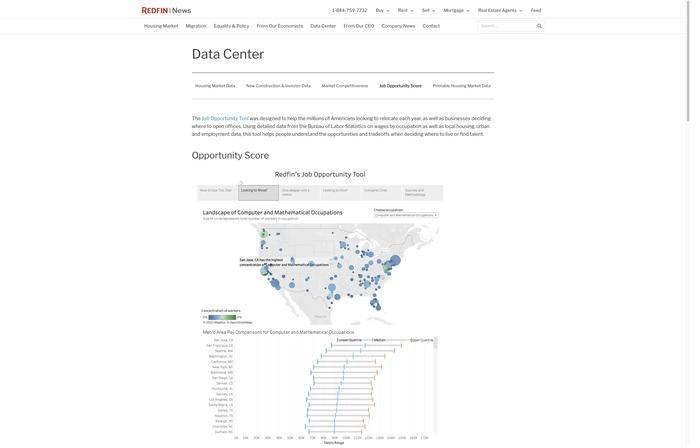Task type: vqa. For each thing, say whether or not it's contained in the screenshot.
Hillsdale Manda's 'Bus'
no



Task type: describe. For each thing, give the bounding box(es) containing it.
company news
[[382, 23, 416, 29]]

to left open
[[207, 123, 212, 129]]

sell
[[423, 8, 430, 13]]

844-
[[336, 8, 347, 13]]

from our ceo link
[[340, 20, 378, 32]]

our for economists
[[269, 23, 277, 29]]

investor
[[286, 84, 301, 88]]

2 vertical spatial the
[[319, 131, 327, 137]]

new
[[247, 84, 255, 88]]

urban
[[477, 123, 490, 129]]

tool
[[253, 131, 261, 137]]

company
[[382, 23, 403, 29]]

Search... search field
[[478, 21, 535, 31]]

from our ceo
[[344, 23, 375, 29]]

mortgage
[[444, 8, 464, 13]]

competitiveness
[[336, 84, 369, 88]]

millions
[[307, 116, 324, 121]]

economists
[[278, 23, 303, 29]]

1 horizontal spatial center
[[322, 23, 336, 29]]

was
[[250, 116, 259, 121]]

printable housing market data
[[433, 84, 491, 88]]

data
[[276, 123, 287, 129]]

construction
[[256, 84, 281, 88]]

to left live
[[440, 131, 445, 137]]

each
[[400, 116, 411, 121]]

from for from our ceo
[[344, 23, 355, 29]]

designed
[[260, 116, 281, 121]]

housing market
[[144, 23, 178, 29]]

0 vertical spatial &
[[232, 23, 236, 29]]

local
[[445, 123, 456, 129]]

2 horizontal spatial housing
[[451, 84, 467, 88]]

tool
[[239, 116, 249, 121]]

news
[[404, 23, 416, 29]]

real estate agents link
[[474, 0, 527, 21]]

or
[[455, 131, 459, 137]]

printable housing market data link
[[430, 80, 495, 92]]

opportunities
[[328, 131, 358, 137]]

data,
[[231, 131, 242, 137]]

labor
[[331, 123, 345, 129]]

as right occupation on the top right of page
[[423, 123, 428, 129]]

job opportunity score link
[[376, 80, 426, 92]]

as left local
[[439, 123, 444, 129]]

new construction & investor data link
[[243, 80, 314, 92]]

our for ceo
[[356, 23, 364, 29]]

housing market link
[[141, 20, 182, 32]]

wages
[[375, 123, 389, 129]]

from our economists
[[257, 23, 303, 29]]

tradeoffs
[[369, 131, 390, 137]]

businesses
[[446, 116, 471, 121]]

2 vertical spatial opportunity
[[192, 150, 243, 161]]

policy
[[237, 23, 250, 29]]

understand
[[292, 131, 318, 137]]

live
[[446, 131, 454, 137]]

people
[[276, 131, 291, 137]]

1 vertical spatial where
[[425, 131, 439, 137]]

market competitiveness
[[322, 84, 369, 88]]

1-844-759-7732
[[333, 8, 367, 13]]

redfin real estate news image
[[141, 5, 193, 16]]

statistics
[[346, 123, 367, 129]]

0 vertical spatial of
[[325, 116, 330, 121]]

agents
[[503, 8, 517, 13]]

housing market data link
[[192, 80, 239, 92]]

market competitiveness link
[[318, 80, 372, 92]]

this
[[243, 131, 252, 137]]

feed link
[[527, 0, 546, 21]]

rent link
[[394, 0, 418, 21]]

housing market data
[[196, 84, 235, 88]]

opportunity score
[[192, 150, 269, 161]]

contact link
[[419, 20, 444, 32]]

buy link
[[372, 0, 394, 21]]

open
[[213, 123, 224, 129]]

detailed
[[257, 123, 275, 129]]

printable
[[433, 84, 450, 88]]

job opportunity tool link
[[202, 116, 249, 121]]

the
[[192, 116, 201, 121]]

from for from our economists
[[257, 23, 268, 29]]

bureau
[[308, 123, 324, 129]]

1 and from the left
[[192, 131, 200, 137]]

1 vertical spatial &
[[282, 84, 285, 88]]

help
[[288, 116, 297, 121]]

relocate
[[380, 116, 399, 121]]

rent
[[399, 8, 408, 13]]



Task type: locate. For each thing, give the bounding box(es) containing it.
as
[[423, 116, 428, 121], [439, 116, 444, 121], [423, 123, 428, 129], [439, 123, 444, 129]]

1 vertical spatial deciding
[[405, 131, 424, 137]]

1 horizontal spatial data center
[[311, 23, 336, 29]]

1 horizontal spatial job
[[380, 84, 386, 88]]

score
[[411, 84, 422, 88], [245, 150, 269, 161]]

from
[[288, 123, 299, 129]]

our left 'economists'
[[269, 23, 277, 29]]

759-
[[347, 8, 357, 13]]

1 vertical spatial the
[[300, 123, 307, 129]]

housing
[[144, 23, 162, 29], [196, 84, 211, 88], [451, 84, 467, 88]]

our inside from our economists link
[[269, 23, 277, 29]]

& left investor
[[282, 84, 285, 88]]

migration
[[186, 23, 207, 29]]

0 vertical spatial deciding
[[472, 116, 491, 121]]

from right policy
[[257, 23, 268, 29]]

0 vertical spatial well
[[429, 116, 438, 121]]

1 horizontal spatial our
[[356, 23, 364, 29]]

& left policy
[[232, 23, 236, 29]]

score left the printable
[[411, 84, 422, 88]]

occupation
[[397, 123, 422, 129]]

of
[[325, 116, 330, 121], [326, 123, 330, 129]]

housing,
[[457, 123, 476, 129]]

of left labor
[[326, 123, 330, 129]]

0 horizontal spatial job
[[202, 116, 210, 121]]

2 and from the left
[[360, 131, 368, 137]]

1 horizontal spatial &
[[282, 84, 285, 88]]

0 horizontal spatial where
[[192, 123, 206, 129]]

the job opportunity tool
[[192, 116, 249, 121]]

year,
[[412, 116, 422, 121]]

employment
[[201, 131, 230, 137]]

1 vertical spatial opportunity
[[211, 116, 238, 121]]

1 horizontal spatial housing
[[196, 84, 211, 88]]

when
[[391, 131, 403, 137]]

estate
[[489, 8, 502, 13]]

migration link
[[182, 20, 210, 32]]

data
[[311, 23, 321, 29], [192, 46, 220, 62], [226, 84, 235, 88], [302, 84, 311, 88], [482, 84, 491, 88]]

1 horizontal spatial deciding
[[472, 116, 491, 121]]

offices.
[[226, 123, 242, 129]]

1-
[[333, 8, 336, 13]]

contact
[[423, 23, 440, 29]]

where left live
[[425, 131, 439, 137]]

1 vertical spatial well
[[429, 123, 438, 129]]

buy
[[376, 8, 384, 13]]

looking
[[357, 116, 373, 121]]

find
[[460, 131, 469, 137]]

1 our from the left
[[269, 23, 277, 29]]

0 horizontal spatial housing
[[144, 23, 162, 29]]

the up understand
[[300, 123, 307, 129]]

talent.
[[470, 131, 484, 137]]

opportunity
[[387, 84, 410, 88], [211, 116, 238, 121], [192, 150, 243, 161]]

0 vertical spatial job
[[380, 84, 386, 88]]

well
[[429, 116, 438, 121], [429, 123, 438, 129]]

center
[[322, 23, 336, 29], [223, 46, 265, 62]]

company news link
[[378, 20, 419, 32]]

search image
[[538, 24, 542, 28]]

from our economists link
[[253, 20, 307, 32]]

equality & policy
[[214, 23, 250, 29]]

equality & policy link
[[210, 20, 253, 32]]

housing for housing market data
[[196, 84, 211, 88]]

the down bureau at left
[[319, 131, 327, 137]]

new construction & investor data
[[247, 84, 311, 88]]

and down 'on'
[[360, 131, 368, 137]]

0 vertical spatial the
[[298, 116, 306, 121]]

sell link
[[418, 0, 440, 21]]

by
[[390, 123, 396, 129]]

0 horizontal spatial &
[[232, 23, 236, 29]]

&
[[232, 23, 236, 29], [282, 84, 285, 88]]

from
[[257, 23, 268, 29], [344, 23, 355, 29]]

well right year, on the top of page
[[429, 116, 438, 121]]

housing for housing market
[[144, 23, 162, 29]]

helps
[[262, 131, 275, 137]]

1 vertical spatial data center
[[192, 46, 265, 62]]

the
[[298, 116, 306, 121], [300, 123, 307, 129], [319, 131, 327, 137]]

1 vertical spatial center
[[223, 46, 265, 62]]

the right help
[[298, 116, 306, 121]]

where down the
[[192, 123, 206, 129]]

was designed to help the millions of americans looking to relocate each year, as well as businesses deciding where to open offices. using detailed data from the bureau of labor statistics on wages by occupation as well as local housing, urban and employment data, this tool helps people understand the opportunities and tradeoffs when deciding where to live or find talent.
[[192, 116, 491, 137]]

1 horizontal spatial from
[[344, 23, 355, 29]]

0 horizontal spatial our
[[269, 23, 277, 29]]

0 horizontal spatial and
[[192, 131, 200, 137]]

on
[[368, 123, 373, 129]]

score down tool
[[245, 150, 269, 161]]

as left businesses
[[439, 116, 444, 121]]

1 from from the left
[[257, 23, 268, 29]]

data center
[[311, 23, 336, 29], [192, 46, 265, 62]]

0 horizontal spatial deciding
[[405, 131, 424, 137]]

well left local
[[429, 123, 438, 129]]

to
[[282, 116, 287, 121], [374, 116, 379, 121], [207, 123, 212, 129], [440, 131, 445, 137]]

1 horizontal spatial score
[[411, 84, 422, 88]]

job opportunity score
[[380, 84, 422, 88]]

using
[[243, 123, 256, 129]]

0 vertical spatial opportunity
[[387, 84, 410, 88]]

2 our from the left
[[356, 23, 364, 29]]

None search field
[[478, 21, 546, 31]]

our left ceo
[[356, 23, 364, 29]]

mortgage link
[[440, 0, 474, 21]]

deciding
[[472, 116, 491, 121], [405, 131, 424, 137]]

deciding up urban
[[472, 116, 491, 121]]

of right the millions
[[325, 116, 330, 121]]

1 horizontal spatial where
[[425, 131, 439, 137]]

as right year, on the top of page
[[423, 116, 428, 121]]

1 vertical spatial score
[[245, 150, 269, 161]]

1-844-759-7732 link
[[328, 0, 372, 21]]

0 horizontal spatial center
[[223, 46, 265, 62]]

equality
[[214, 23, 231, 29]]

feed
[[532, 8, 542, 13]]

0 vertical spatial where
[[192, 123, 206, 129]]

data center link
[[307, 20, 340, 32]]

0 horizontal spatial from
[[257, 23, 268, 29]]

1 vertical spatial of
[[326, 123, 330, 129]]

0 horizontal spatial score
[[245, 150, 269, 161]]

our inside from our ceo link
[[356, 23, 364, 29]]

to up wages
[[374, 116, 379, 121]]

0 vertical spatial score
[[411, 84, 422, 88]]

real
[[479, 8, 488, 13]]

0 vertical spatial center
[[322, 23, 336, 29]]

2 from from the left
[[344, 23, 355, 29]]

7732
[[357, 8, 367, 13]]

real estate agents
[[479, 8, 517, 13]]

where
[[192, 123, 206, 129], [425, 131, 439, 137]]

deciding down occupation on the top right of page
[[405, 131, 424, 137]]

ceo
[[365, 23, 375, 29]]

1 horizontal spatial and
[[360, 131, 368, 137]]

our
[[269, 23, 277, 29], [356, 23, 364, 29]]

1 vertical spatial job
[[202, 116, 210, 121]]

0 horizontal spatial data center
[[192, 46, 265, 62]]

from down 1-844-759-7732 link
[[344, 23, 355, 29]]

0 vertical spatial data center
[[311, 23, 336, 29]]

and down the
[[192, 131, 200, 137]]

to up the "data"
[[282, 116, 287, 121]]



